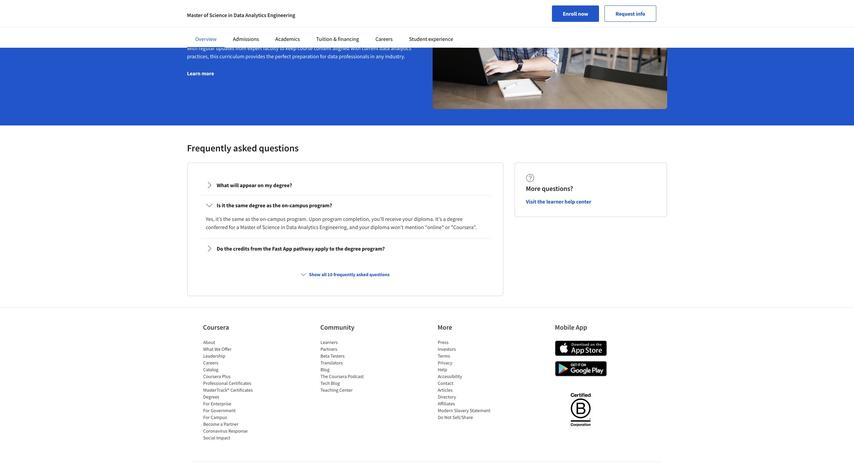 Task type: describe. For each thing, give the bounding box(es) containing it.
0 horizontal spatial of
[[204, 12, 208, 18]]

for inside the with regular updates from expert faculty to keep course content aligned with current data analytics practices, this curriculum provides the perfect preparation for data professionals in any industry.
[[320, 53, 327, 60]]

academics link
[[276, 35, 300, 42]]

degrees
[[203, 394, 219, 400]]

coursera for learners partners beta testers translators blog the coursera podcast tech blog teaching center
[[329, 373, 347, 380]]

&
[[334, 35, 337, 42]]

the right it
[[226, 202, 234, 209]]

statement
[[470, 408, 491, 414]]

your down storytelling,
[[229, 20, 240, 26]]

is
[[217, 202, 221, 209]]

request info
[[616, 10, 646, 17]]

enroll now
[[563, 10, 589, 17]]

provides
[[246, 53, 265, 60]]

the left fast
[[263, 245, 271, 252]]

beta testers link
[[321, 353, 345, 359]]

visit the learner help center
[[526, 198, 592, 205]]

0 vertical spatial blog
[[321, 367, 330, 373]]

learners link
[[321, 339, 338, 345]]

any
[[376, 53, 384, 60]]

1 vertical spatial app
[[576, 323, 588, 331]]

a for about what we offer leadership careers catalog coursera plus professional certificates mastertrack® certificates degrees for enterprise for government for campus become a partner coronavirus response social impact
[[220, 421, 223, 427]]

partners link
[[321, 346, 337, 352]]

for enterprise link
[[203, 401, 231, 407]]

of inside "yes, it's the same as the on-campus program. upon program completion, you'll receive your diploma. it's a degree conferred for a master of science in data analytics engineering, and your diploma won't mention "online" or "coursera"."
[[257, 224, 261, 230]]

0 horizontal spatial asked
[[233, 142, 257, 154]]

engineering
[[268, 12, 295, 18]]

tuition & financing
[[316, 35, 359, 42]]

data inside "yes, it's the same as the on-campus program. upon program completion, you'll receive your diploma. it's a degree conferred for a master of science in data analytics engineering, and your diploma won't mention "online" or "coursera"."
[[286, 224, 297, 230]]

mention
[[405, 224, 424, 230]]

tuition
[[316, 35, 333, 42]]

catalog
[[203, 367, 218, 373]]

into
[[201, 11, 210, 18]]

experience
[[429, 35, 453, 42]]

fast
[[272, 245, 282, 252]]

a for yes, it's the same as the on-campus program. upon program completion, you'll receive your diploma. it's a degree conferred for a master of science in data analytics engineering, and your diploma won't mention "online" or "coursera".
[[236, 224, 239, 230]]

updates
[[216, 45, 234, 52]]

to inside dropdown button
[[330, 245, 335, 252]]

contact link
[[438, 380, 453, 386]]

master inside "yes, it's the same as the on-campus program. upon program completion, you'll receive your diploma. it's a degree conferred for a master of science in data analytics engineering, and your diploma won't mention "online" or "coursera"."
[[240, 224, 256, 230]]

not
[[444, 414, 452, 421]]

partners
[[321, 346, 337, 352]]

is it the same degree as the on-campus program? button
[[200, 196, 490, 215]]

degrees link
[[203, 394, 219, 400]]

blog link
[[321, 367, 330, 373]]

2 for from the top
[[203, 408, 210, 414]]

offer
[[221, 346, 231, 352]]

0 horizontal spatial degree
[[249, 202, 266, 209]]

about
[[203, 339, 215, 345]]

storytelling,
[[222, 11, 250, 18]]

from inside delve into data storytelling, database design, data mining, statistical methods and cutting-edge data sciences. enhance your analytical prowess from anywhere, at your pace, with or without prior data experience.
[[284, 20, 295, 26]]

mobile app
[[555, 323, 588, 331]]

data up enhance
[[211, 11, 221, 18]]

list for more
[[438, 339, 496, 421]]

upon
[[309, 215, 321, 222]]

the down the is it the same degree as the on-campus program?
[[251, 215, 259, 222]]

questions?
[[542, 184, 573, 193]]

enroll
[[563, 10, 577, 17]]

delve into data storytelling, database design, data mining, statistical methods and cutting-edge data sciences. enhance your analytical prowess from anywhere, at your pace, with or without prior data experience.
[[187, 11, 414, 35]]

the coursera podcast link
[[321, 373, 364, 380]]

collapsed list
[[199, 174, 492, 260]]

0 vertical spatial careers
[[376, 35, 393, 42]]

teaching
[[321, 387, 338, 393]]

enhance
[[209, 20, 228, 26]]

program? inside is it the same degree as the on-campus program? dropdown button
[[309, 202, 332, 209]]

edge
[[392, 11, 403, 18]]

what will appear on my degree? button
[[200, 176, 490, 195]]

my
[[265, 182, 272, 189]]

with inside delve into data storytelling, database design, data mining, statistical methods and cutting-edge data sciences. enhance your analytical prowess from anywhere, at your pace, with or without prior data experience.
[[351, 20, 362, 26]]

from for fast
[[251, 245, 262, 252]]

student experience
[[409, 35, 453, 42]]

data down edge
[[400, 20, 410, 26]]

financing
[[338, 35, 359, 42]]

program? inside do the credits from the fast app pathway apply to the degree program? dropdown button
[[362, 245, 385, 252]]

leadership
[[203, 353, 225, 359]]

what inside dropdown button
[[217, 182, 229, 189]]

0 horizontal spatial in
[[228, 12, 233, 18]]

engineering,
[[320, 224, 348, 230]]

1 vertical spatial certificates
[[230, 387, 253, 393]]

app inside dropdown button
[[283, 245, 292, 252]]

help link
[[438, 367, 447, 373]]

slavery
[[454, 408, 469, 414]]

about link
[[203, 339, 215, 345]]

sciences.
[[187, 20, 208, 26]]

student experience link
[[409, 35, 453, 42]]

regular
[[199, 45, 215, 52]]

10
[[328, 271, 333, 278]]

as inside "yes, it's the same as the on-campus program. upon program completion, you'll receive your diploma. it's a degree conferred for a master of science in data analytics engineering, and your diploma won't mention "online" or "coursera"."
[[245, 215, 250, 222]]

coursera up about
[[203, 323, 229, 331]]

preparation
[[292, 53, 319, 60]]

with
[[187, 45, 198, 52]]

press investors terms privacy help accessibility contact articles directory affiliates modern slavery statement do not sell/share
[[438, 339, 491, 421]]

campus inside "yes, it's the same as the on-campus program. upon program completion, you'll receive your diploma. it's a degree conferred for a master of science in data analytics engineering, and your diploma won't mention "online" or "coursera"."
[[268, 215, 286, 222]]

the right it's
[[223, 215, 231, 222]]

or inside delve into data storytelling, database design, data mining, statistical methods and cutting-edge data sciences. enhance your analytical prowess from anywhere, at your pace, with or without prior data experience.
[[363, 20, 367, 26]]

0 horizontal spatial data
[[234, 12, 244, 18]]

0 horizontal spatial questions
[[259, 142, 299, 154]]

and inside "yes, it's the same as the on-campus program. upon program completion, you'll receive your diploma. it's a degree conferred for a master of science in data analytics engineering, and your diploma won't mention "online" or "coursera"."
[[349, 224, 358, 230]]

privacy link
[[438, 360, 452, 366]]

plus
[[222, 373, 231, 380]]

3 for from the top
[[203, 414, 210, 421]]

show all 10 frequently asked questions
[[309, 271, 390, 278]]

0 vertical spatial a
[[443, 215, 446, 222]]

directory
[[438, 394, 456, 400]]

the right visit
[[538, 198, 546, 205]]

content
[[314, 45, 332, 52]]

and inside delve into data storytelling, database design, data mining, statistical methods and cutting-edge data sciences. enhance your analytical prowess from anywhere, at your pace, with or without prior data experience.
[[364, 11, 373, 18]]

keep
[[286, 45, 297, 52]]

degree?
[[273, 182, 292, 189]]

enterprise
[[211, 401, 231, 407]]

modern slavery statement link
[[438, 408, 491, 414]]

yes, it's the same as the on-campus program. upon program completion, you'll receive your diploma. it's a degree conferred for a master of science in data analytics engineering, and your diploma won't mention "online" or "coursera".
[[206, 215, 477, 230]]

frequently
[[334, 271, 356, 278]]

analytics
[[391, 45, 411, 52]]

articles link
[[438, 387, 453, 393]]

for inside "yes, it's the same as the on-campus program. upon program completion, you'll receive your diploma. it's a degree conferred for a master of science in data analytics engineering, and your diploma won't mention "online" or "coursera"."
[[229, 224, 235, 230]]

what we offer link
[[203, 346, 231, 352]]

it's
[[216, 215, 222, 222]]

1 for from the top
[[203, 401, 210, 407]]

about what we offer leadership careers catalog coursera plus professional certificates mastertrack® certificates degrees for enterprise for government for campus become a partner coronavirus response social impact
[[203, 339, 253, 441]]

statistical
[[320, 11, 341, 18]]

list for community
[[321, 339, 379, 394]]

become a partner link
[[203, 421, 238, 427]]

do not sell/share link
[[438, 414, 473, 421]]

for campus link
[[203, 414, 227, 421]]

on- inside dropdown button
[[282, 202, 290, 209]]

do inside dropdown button
[[217, 245, 223, 252]]

data right design,
[[290, 11, 300, 18]]



Task type: locate. For each thing, give the bounding box(es) containing it.
professional
[[203, 380, 228, 386]]

a right it's
[[443, 215, 446, 222]]

questions inside dropdown button
[[370, 271, 390, 278]]

1 vertical spatial and
[[349, 224, 358, 230]]

course
[[298, 45, 313, 52]]

0 vertical spatial what
[[217, 182, 229, 189]]

1 vertical spatial asked
[[356, 271, 369, 278]]

tech blog link
[[321, 380, 340, 386]]

master
[[187, 12, 203, 18], [240, 224, 256, 230]]

1 horizontal spatial or
[[445, 224, 450, 230]]

for down degrees
[[203, 401, 210, 407]]

0 vertical spatial or
[[363, 20, 367, 26]]

more for more
[[438, 323, 452, 331]]

certificates up mastertrack® certificates link
[[229, 380, 251, 386]]

0 horizontal spatial as
[[245, 215, 250, 222]]

the down degree?
[[273, 202, 281, 209]]

1 vertical spatial for
[[229, 224, 235, 230]]

science down the is it the same degree as the on-campus program?
[[262, 224, 280, 230]]

data
[[234, 12, 244, 18], [286, 224, 297, 230]]

practices,
[[187, 53, 209, 60]]

0 horizontal spatial and
[[349, 224, 358, 230]]

0 horizontal spatial program?
[[309, 202, 332, 209]]

0 vertical spatial certificates
[[229, 380, 251, 386]]

learn more link
[[187, 70, 214, 77]]

translators
[[321, 360, 343, 366]]

0 vertical spatial and
[[364, 11, 373, 18]]

is it the same degree as the on-campus program?
[[217, 202, 332, 209]]

a down campus
[[220, 421, 223, 427]]

the left credits
[[224, 245, 232, 252]]

from right credits
[[251, 245, 262, 252]]

or left without
[[363, 20, 367, 26]]

0 vertical spatial of
[[204, 12, 208, 18]]

1 vertical spatial in
[[370, 53, 375, 60]]

science
[[209, 12, 227, 18], [262, 224, 280, 230]]

in inside "yes, it's the same as the on-campus program. upon program completion, you'll receive your diploma. it's a degree conferred for a master of science in data analytics engineering, and your diploma won't mention "online" or "coursera"."
[[281, 224, 285, 230]]

1 horizontal spatial asked
[[356, 271, 369, 278]]

your down completion,
[[359, 224, 370, 230]]

1 horizontal spatial data
[[286, 224, 297, 230]]

you'll
[[372, 215, 384, 222]]

with
[[351, 20, 362, 26], [351, 45, 361, 52]]

privacy
[[438, 360, 452, 366]]

do left not
[[438, 414, 443, 421]]

program? down "diploma"
[[362, 245, 385, 252]]

master up credits
[[240, 224, 256, 230]]

1 horizontal spatial app
[[576, 323, 588, 331]]

1 horizontal spatial program?
[[362, 245, 385, 252]]

or right "online"
[[445, 224, 450, 230]]

1 vertical spatial questions
[[370, 271, 390, 278]]

careers up catalog link
[[203, 360, 218, 366]]

on- up program.
[[282, 202, 290, 209]]

same inside dropdown button
[[235, 202, 248, 209]]

government
[[211, 408, 236, 414]]

become
[[203, 421, 219, 427]]

coursera down catalog
[[203, 373, 221, 380]]

directory link
[[438, 394, 456, 400]]

with up professionals
[[351, 45, 361, 52]]

a
[[443, 215, 446, 222], [236, 224, 239, 230], [220, 421, 223, 427]]

same
[[235, 202, 248, 209], [232, 215, 244, 222]]

1 horizontal spatial questions
[[370, 271, 390, 278]]

1 vertical spatial campus
[[268, 215, 286, 222]]

learners
[[321, 339, 338, 345]]

0 horizontal spatial or
[[363, 20, 367, 26]]

download on the app store image
[[555, 341, 607, 356]]

mastertrack®
[[203, 387, 229, 393]]

as right it's
[[245, 215, 250, 222]]

0 vertical spatial app
[[283, 245, 292, 252]]

database
[[251, 11, 271, 18]]

0 horizontal spatial app
[[283, 245, 292, 252]]

help
[[565, 198, 575, 205]]

careers up current
[[376, 35, 393, 42]]

0 horizontal spatial campus
[[268, 215, 286, 222]]

list containing about
[[203, 339, 261, 441]]

1 vertical spatial science
[[262, 224, 280, 230]]

1 vertical spatial from
[[236, 45, 246, 52]]

in up enhance
[[228, 12, 233, 18]]

"online"
[[425, 224, 444, 230]]

to
[[280, 45, 285, 52], [330, 245, 335, 252]]

0 vertical spatial campus
[[290, 202, 308, 209]]

show
[[309, 271, 321, 278]]

what left will
[[217, 182, 229, 189]]

enroll now button
[[552, 5, 600, 22]]

mobile
[[555, 323, 575, 331]]

request info button
[[605, 5, 657, 22]]

receive
[[385, 215, 402, 222]]

list
[[203, 339, 261, 441], [321, 339, 379, 394], [438, 339, 496, 421]]

to right apply
[[330, 245, 335, 252]]

in for diploma.
[[281, 224, 285, 230]]

frequently
[[187, 142, 231, 154]]

1 vertical spatial degree
[[447, 215, 463, 222]]

0 horizontal spatial for
[[229, 224, 235, 230]]

partner
[[224, 421, 238, 427]]

2 horizontal spatial degree
[[447, 215, 463, 222]]

3 list from the left
[[438, 339, 496, 421]]

1 horizontal spatial science
[[262, 224, 280, 230]]

coursera inside learners partners beta testers translators blog the coursera podcast tech blog teaching center
[[329, 373, 347, 380]]

0 horizontal spatial blog
[[321, 367, 330, 373]]

it's
[[436, 215, 442, 222]]

1 horizontal spatial campus
[[290, 202, 308, 209]]

and up without
[[364, 11, 373, 18]]

1 horizontal spatial what
[[217, 182, 229, 189]]

learners partners beta testers translators blog the coursera podcast tech blog teaching center
[[321, 339, 364, 393]]

for up become
[[203, 414, 210, 421]]

from inside dropdown button
[[251, 245, 262, 252]]

coursera inside the about what we offer leadership careers catalog coursera plus professional certificates mastertrack® certificates degrees for enterprise for government for campus become a partner coronavirus response social impact
[[203, 373, 221, 380]]

0 vertical spatial same
[[235, 202, 248, 209]]

analytics up 'analytical'
[[245, 12, 266, 18]]

0 vertical spatial in
[[228, 12, 233, 18]]

with down methods
[[351, 20, 362, 26]]

with regular updates from expert faculty to keep course content aligned with current data analytics practices, this curriculum provides the perfect preparation for data professionals in any industry.
[[187, 45, 411, 60]]

as down my
[[267, 202, 272, 209]]

program?
[[309, 202, 332, 209], [362, 245, 385, 252]]

investors link
[[438, 346, 456, 352]]

0 vertical spatial careers link
[[376, 35, 393, 42]]

from down admissions
[[236, 45, 246, 52]]

2 list from the left
[[321, 339, 379, 394]]

1 horizontal spatial blog
[[331, 380, 340, 386]]

for up for campus link
[[203, 408, 210, 414]]

perfect
[[275, 53, 291, 60]]

prior
[[388, 20, 399, 26]]

same right it's
[[232, 215, 244, 222]]

0 vertical spatial master
[[187, 12, 203, 18]]

2 horizontal spatial a
[[443, 215, 446, 222]]

info
[[636, 10, 646, 17]]

of up the sciences.
[[204, 12, 208, 18]]

accessibility link
[[438, 373, 462, 380]]

analytical
[[241, 20, 263, 26]]

0 horizontal spatial from
[[236, 45, 246, 52]]

0 vertical spatial program?
[[309, 202, 332, 209]]

degree down what will appear on my degree?
[[249, 202, 266, 209]]

1 horizontal spatial on-
[[282, 202, 290, 209]]

campus up program.
[[290, 202, 308, 209]]

do left credits
[[217, 245, 223, 252]]

do inside press investors terms privacy help accessibility contact articles directory affiliates modern slavery statement do not sell/share
[[438, 414, 443, 421]]

1 vertical spatial do
[[438, 414, 443, 421]]

from for faculty
[[236, 45, 246, 52]]

2 horizontal spatial in
[[370, 53, 375, 60]]

0 vertical spatial with
[[351, 20, 362, 26]]

certificates down 'professional certificates' link
[[230, 387, 253, 393]]

industry.
[[385, 53, 405, 60]]

1 horizontal spatial master
[[240, 224, 256, 230]]

0 vertical spatial as
[[267, 202, 272, 209]]

investors
[[438, 346, 456, 352]]

to inside the with regular updates from expert faculty to keep course content aligned with current data analytics practices, this curriculum provides the perfect preparation for data professionals in any industry.
[[280, 45, 285, 52]]

podcast
[[348, 373, 364, 380]]

1 vertical spatial careers link
[[203, 360, 218, 366]]

blog
[[321, 367, 330, 373], [331, 380, 340, 386]]

same for degree
[[235, 202, 248, 209]]

what down about
[[203, 346, 213, 352]]

logo of certified b corporation image
[[567, 389, 595, 430]]

1 vertical spatial to
[[330, 245, 335, 252]]

1 horizontal spatial careers link
[[376, 35, 393, 42]]

0 horizontal spatial to
[[280, 45, 285, 52]]

in for practices,
[[370, 53, 375, 60]]

sell/share
[[453, 414, 473, 421]]

do
[[217, 245, 223, 252], [438, 414, 443, 421]]

admissions link
[[233, 35, 259, 42]]

1 vertical spatial analytics
[[298, 224, 319, 230]]

diploma
[[371, 224, 390, 230]]

1 horizontal spatial more
[[526, 184, 541, 193]]

0 vertical spatial degree
[[249, 202, 266, 209]]

2 vertical spatial in
[[281, 224, 285, 230]]

it
[[222, 202, 225, 209]]

2 vertical spatial a
[[220, 421, 223, 427]]

for
[[203, 401, 210, 407], [203, 408, 210, 414], [203, 414, 210, 421]]

in inside the with regular updates from expert faculty to keep course content aligned with current data analytics practices, this curriculum provides the perfect preparation for data professionals in any industry.
[[370, 53, 375, 60]]

more for more questions?
[[526, 184, 541, 193]]

1 vertical spatial with
[[351, 45, 361, 52]]

app right fast
[[283, 245, 292, 252]]

asked
[[233, 142, 257, 154], [356, 271, 369, 278]]

with inside the with regular updates from expert faculty to keep course content aligned with current data analytics practices, this curriculum provides the perfect preparation for data professionals in any industry.
[[351, 45, 361, 52]]

1 vertical spatial data
[[286, 224, 297, 230]]

1 vertical spatial same
[[232, 215, 244, 222]]

terms link
[[438, 353, 450, 359]]

from down engineering at the top left of page
[[284, 20, 295, 26]]

list containing learners
[[321, 339, 379, 394]]

1 vertical spatial a
[[236, 224, 239, 230]]

for government link
[[203, 408, 236, 414]]

the right apply
[[336, 245, 344, 252]]

careers link up current
[[376, 35, 393, 42]]

coronavirus
[[203, 428, 227, 434]]

coursera for about what we offer leadership careers catalog coursera plus professional certificates mastertrack® certificates degrees for enterprise for government for campus become a partner coronavirus response social impact
[[203, 373, 221, 380]]

catalog link
[[203, 367, 218, 373]]

coronavirus response link
[[203, 428, 248, 434]]

as
[[267, 202, 272, 209], [245, 215, 250, 222]]

blog up the
[[321, 367, 330, 373]]

0 horizontal spatial science
[[209, 12, 227, 18]]

careers
[[376, 35, 393, 42], [203, 360, 218, 366]]

0 vertical spatial asked
[[233, 142, 257, 154]]

0 horizontal spatial more
[[438, 323, 452, 331]]

1 vertical spatial careers
[[203, 360, 218, 366]]

the down faculty
[[266, 53, 274, 60]]

1 vertical spatial on-
[[260, 215, 268, 222]]

0 vertical spatial science
[[209, 12, 227, 18]]

0 horizontal spatial what
[[203, 346, 213, 352]]

center
[[577, 198, 592, 205]]

articles
[[438, 387, 453, 393]]

0 vertical spatial for
[[203, 401, 210, 407]]

2 vertical spatial from
[[251, 245, 262, 252]]

diploma.
[[414, 215, 435, 222]]

1 horizontal spatial analytics
[[298, 224, 319, 230]]

0 vertical spatial on-
[[282, 202, 290, 209]]

and down completion,
[[349, 224, 358, 230]]

for down content
[[320, 53, 327, 60]]

"coursera".
[[451, 224, 477, 230]]

on- down the is it the same degree as the on-campus program?
[[260, 215, 268, 222]]

science up enhance
[[209, 12, 227, 18]]

coursera up 'tech blog' link
[[329, 373, 347, 380]]

1 horizontal spatial of
[[257, 224, 261, 230]]

list for coursera
[[203, 339, 261, 441]]

of down the is it the same degree as the on-campus program?
[[257, 224, 261, 230]]

for right conferred
[[229, 224, 235, 230]]

asked inside dropdown button
[[356, 271, 369, 278]]

data right edge
[[404, 11, 414, 18]]

in left any
[[370, 53, 375, 60]]

a inside the about what we offer leadership careers catalog coursera plus professional certificates mastertrack® certificates degrees for enterprise for government for campus become a partner coronavirus response social impact
[[220, 421, 223, 427]]

modern
[[438, 408, 453, 414]]

visit the learner help center link
[[526, 197, 592, 206]]

to up 'perfect'
[[280, 45, 285, 52]]

on- inside "yes, it's the same as the on-campus program. upon program completion, you'll receive your diploma. it's a degree conferred for a master of science in data analytics engineering, and your diploma won't mention "online" or "coursera"."
[[260, 215, 268, 222]]

0 vertical spatial do
[[217, 245, 223, 252]]

science inside "yes, it's the same as the on-campus program. upon program completion, you'll receive your diploma. it's a degree conferred for a master of science in data analytics engineering, and your diploma won't mention "online" or "coursera"."
[[262, 224, 280, 230]]

campus inside dropdown button
[[290, 202, 308, 209]]

careers link
[[376, 35, 393, 42], [203, 360, 218, 366]]

campus
[[211, 414, 227, 421]]

1 horizontal spatial do
[[438, 414, 443, 421]]

master up the sciences.
[[187, 12, 203, 18]]

same for as
[[232, 215, 244, 222]]

data down program.
[[286, 224, 297, 230]]

same right it
[[235, 202, 248, 209]]

a right conferred
[[236, 224, 239, 230]]

same inside "yes, it's the same as the on-campus program. upon program completion, you'll receive your diploma. it's a degree conferred for a master of science in data analytics engineering, and your diploma won't mention "online" or "coursera"."
[[232, 215, 244, 222]]

experience.
[[187, 28, 213, 35]]

analytics down upon
[[298, 224, 319, 230]]

analytics inside "yes, it's the same as the on-campus program. upon program completion, you'll receive your diploma. it's a degree conferred for a master of science in data analytics engineering, and your diploma won't mention "online" or "coursera"."
[[298, 224, 319, 230]]

careers inside the about what we offer leadership careers catalog coursera plus professional certificates mastertrack® certificates degrees for enterprise for government for campus become a partner coronavirus response social impact
[[203, 360, 218, 366]]

completion,
[[343, 215, 371, 222]]

1 vertical spatial or
[[445, 224, 450, 230]]

0 vertical spatial questions
[[259, 142, 299, 154]]

campus down the is it the same degree as the on-campus program?
[[268, 215, 286, 222]]

program
[[322, 215, 342, 222]]

1 horizontal spatial in
[[281, 224, 285, 230]]

the inside the with regular updates from expert faculty to keep course content aligned with current data analytics practices, this curriculum provides the perfect preparation for data professionals in any industry.
[[266, 53, 274, 60]]

as inside dropdown button
[[267, 202, 272, 209]]

professionals
[[339, 53, 369, 60]]

0 horizontal spatial careers
[[203, 360, 218, 366]]

0 horizontal spatial list
[[203, 339, 261, 441]]

data up 'analytical'
[[234, 12, 244, 18]]

your down statistical on the left of the page
[[327, 20, 337, 26]]

academics
[[276, 35, 300, 42]]

more up 'press' link
[[438, 323, 452, 331]]

0 vertical spatial for
[[320, 53, 327, 60]]

all
[[322, 271, 327, 278]]

tuition & financing link
[[316, 35, 359, 42]]

or inside "yes, it's the same as the on-campus program. upon program completion, you'll receive your diploma. it's a degree conferred for a master of science in data analytics engineering, and your diploma won't mention "online" or "coursera"."
[[445, 224, 450, 230]]

1 horizontal spatial list
[[321, 339, 379, 394]]

degree up show all 10 frequently asked questions
[[345, 245, 361, 252]]

1 horizontal spatial for
[[320, 53, 327, 60]]

list containing press
[[438, 339, 496, 421]]

2 horizontal spatial list
[[438, 339, 496, 421]]

data down aligned
[[328, 53, 338, 60]]

get it on google play image
[[555, 361, 607, 377]]

1 horizontal spatial a
[[236, 224, 239, 230]]

0 vertical spatial data
[[234, 12, 244, 18]]

1 vertical spatial more
[[438, 323, 452, 331]]

1 horizontal spatial to
[[330, 245, 335, 252]]

anywhere,
[[296, 20, 320, 26]]

blog up teaching center link
[[331, 380, 340, 386]]

your
[[229, 20, 240, 26], [327, 20, 337, 26], [403, 215, 413, 222], [359, 224, 370, 230]]

careers link up catalog link
[[203, 360, 218, 366]]

appear
[[240, 182, 257, 189]]

more up visit
[[526, 184, 541, 193]]

0 horizontal spatial do
[[217, 245, 223, 252]]

what will appear on my degree?
[[217, 182, 292, 189]]

app right mobile
[[576, 323, 588, 331]]

2 vertical spatial degree
[[345, 245, 361, 252]]

0 horizontal spatial careers link
[[203, 360, 218, 366]]

1 vertical spatial program?
[[362, 245, 385, 252]]

or
[[363, 20, 367, 26], [445, 224, 450, 230]]

aligned
[[333, 45, 350, 52]]

what inside the about what we offer leadership careers catalog coursera plus professional certificates mastertrack® certificates degrees for enterprise for government for campus become a partner coronavirus response social impact
[[203, 346, 213, 352]]

1 list from the left
[[203, 339, 261, 441]]

1 horizontal spatial from
[[251, 245, 262, 252]]

program? up upon
[[309, 202, 332, 209]]

in up fast
[[281, 224, 285, 230]]

current
[[362, 45, 379, 52]]

from inside the with regular updates from expert faculty to keep course content aligned with current data analytics practices, this curriculum provides the perfect preparation for data professionals in any industry.
[[236, 45, 246, 52]]

degree up "coursera".
[[447, 215, 463, 222]]

data up any
[[380, 45, 390, 52]]

curriculum
[[220, 53, 245, 60]]

degree inside "yes, it's the same as the on-campus program. upon program completion, you'll receive your diploma. it's a degree conferred for a master of science in data analytics engineering, and your diploma won't mention "online" or "coursera"."
[[447, 215, 463, 222]]

and
[[364, 11, 373, 18], [349, 224, 358, 230]]

2 horizontal spatial from
[[284, 20, 295, 26]]

0 horizontal spatial analytics
[[245, 12, 266, 18]]

your up mention
[[403, 215, 413, 222]]



Task type: vqa. For each thing, say whether or not it's contained in the screenshot.
the top Sciences
no



